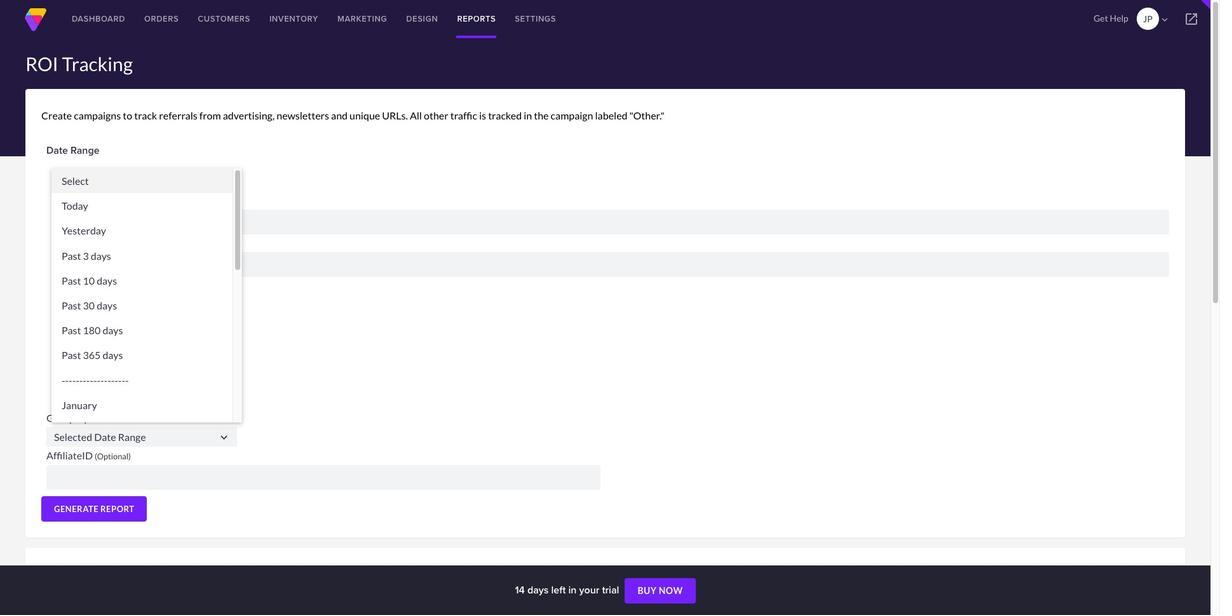 Task type: locate. For each thing, give the bounding box(es) containing it.
1 vertical spatial roi
[[64, 564, 93, 584]]

in
[[524, 109, 532, 121], [568, 583, 577, 597]]

orders down past 30 days
[[89, 315, 121, 327]]


[[1159, 14, 1170, 25]]

past 30 days
[[62, 299, 117, 311]]

past left 10 at the left top of page
[[62, 274, 81, 286]]

regular affiliates
[[67, 351, 143, 363]]

help
[[1110, 13, 1128, 24]]

group
[[46, 412, 75, 424]]

30
[[83, 299, 95, 311]]

generate
[[54, 504, 99, 514]]

from
[[199, 109, 221, 121]]

past for past 180 days
[[62, 324, 81, 336]]

days for past 180 days
[[103, 324, 123, 336]]

 for date range
[[222, 172, 236, 186]]

"other."
[[629, 109, 665, 121]]

campaigns
[[120, 366, 169, 378]]

1 past from the top
[[62, 249, 81, 262]]

all
[[410, 109, 422, 121], [41, 564, 61, 584]]

buy now
[[638, 585, 683, 596]]

1 vertical spatial all
[[41, 564, 61, 584]]

orders left "customers"
[[144, 13, 179, 25]]

days right 10 at the left top of page
[[97, 274, 117, 286]]

days right 180
[[103, 324, 123, 336]]

3 past from the top
[[62, 299, 81, 311]]

get
[[1094, 13, 1108, 24]]

days
[[91, 249, 111, 262], [97, 274, 117, 286], [97, 299, 117, 311], [103, 324, 123, 336], [103, 349, 123, 361], [527, 583, 549, 597]]

2 past from the top
[[62, 274, 81, 286]]

2 - from the left
[[65, 374, 69, 386]]

campaign
[[551, 109, 593, 121]]

3 - from the left
[[69, 374, 72, 386]]

4 - from the left
[[72, 374, 76, 386]]


[[222, 172, 236, 186], [217, 431, 231, 444]]

select
[[62, 175, 89, 187]]

labeled
[[595, 109, 627, 121]]

15 - from the left
[[111, 374, 115, 386]]

11 - from the left
[[97, 374, 100, 386]]

0 vertical spatial reports
[[457, 13, 496, 25]]

generate report link
[[41, 496, 147, 522]]

From text field
[[51, 210, 1169, 234]]

affiliateid
[[46, 449, 93, 461]]

past up free
[[62, 299, 81, 311]]

5 past from the top
[[62, 349, 81, 361]]

8 - from the left
[[86, 374, 90, 386]]

roi tracking
[[25, 52, 133, 75]]

days for past 10 days
[[97, 274, 117, 286]]

18 - from the left
[[122, 374, 125, 386]]

dashboard link
[[62, 0, 135, 38]]

buy now link
[[625, 578, 696, 604]]

9 - from the left
[[90, 374, 93, 386]]

1 horizontal spatial orders
[[144, 13, 179, 25]]

settings
[[515, 13, 556, 25]]

reports
[[457, 13, 496, 25], [96, 564, 153, 584]]

1 vertical spatial 
[[217, 431, 231, 444]]

all roi reports
[[41, 564, 153, 584]]

roi
[[25, 52, 58, 75], [64, 564, 93, 584]]

 link
[[1172, 0, 1210, 38]]

0 vertical spatial roi
[[25, 52, 58, 75]]

affiliateid (optional)
[[46, 449, 131, 461]]

1 vertical spatial reports
[[96, 564, 153, 584]]

-
[[62, 374, 65, 386], [65, 374, 69, 386], [69, 374, 72, 386], [72, 374, 76, 386], [76, 374, 79, 386], [79, 374, 83, 386], [83, 374, 86, 386], [86, 374, 90, 386], [90, 374, 93, 386], [93, 374, 97, 386], [97, 374, 100, 386], [100, 374, 104, 386], [104, 374, 108, 386], [107, 374, 111, 386], [111, 374, 115, 386], [115, 374, 118, 386], [118, 374, 122, 386], [122, 374, 125, 386], [125, 374, 129, 386]]

dashboard
[[72, 13, 125, 25]]

advertising campaigns
[[67, 366, 169, 378]]

in left the
[[524, 109, 532, 121]]

0 vertical spatial in
[[524, 109, 532, 121]]

0 horizontal spatial in
[[524, 109, 532, 121]]

report
[[100, 504, 134, 514]]

days up advertising campaigns
[[103, 349, 123, 361]]

expand_more
[[1148, 564, 1169, 585]]

track
[[134, 109, 157, 121]]

past 3 days
[[62, 249, 111, 262]]

left
[[551, 583, 566, 597]]

14
[[515, 583, 525, 597]]

past left 3 at the top
[[62, 249, 81, 262]]

past
[[62, 249, 81, 262], [62, 274, 81, 286], [62, 299, 81, 311], [62, 324, 81, 336], [62, 349, 81, 361]]

past left 180
[[62, 324, 81, 336]]

0 vertical spatial 
[[222, 172, 236, 186]]

days right 30
[[97, 299, 117, 311]]

0 vertical spatial orders
[[144, 13, 179, 25]]

None text field
[[46, 427, 237, 447], [46, 465, 600, 490], [46, 427, 237, 447], [46, 465, 600, 490]]

past for past 3 days
[[62, 249, 81, 262]]

in right left
[[568, 583, 577, 597]]

1 horizontal spatial all
[[410, 109, 422, 121]]

inventory
[[269, 13, 318, 25]]

days right 3 at the top
[[91, 249, 111, 262]]

orders
[[144, 13, 179, 25], [89, 315, 121, 327]]

1 vertical spatial in
[[568, 583, 577, 597]]

date
[[46, 143, 68, 158]]

10
[[83, 274, 95, 286]]

17 - from the left
[[118, 374, 122, 386]]

0 horizontal spatial orders
[[89, 315, 121, 327]]

past 365 days
[[62, 349, 123, 361]]

range
[[71, 143, 100, 158]]

is
[[479, 109, 486, 121]]

date range
[[46, 143, 100, 158]]

traffic
[[450, 109, 477, 121]]

past down include at the left of page
[[62, 349, 81, 361]]

past 180 days
[[62, 324, 123, 336]]

180
[[83, 324, 101, 336]]

12 - from the left
[[100, 374, 104, 386]]

4 past from the top
[[62, 324, 81, 336]]

design
[[406, 13, 438, 25]]



Task type: describe. For each thing, give the bounding box(es) containing it.
16 - from the left
[[115, 374, 118, 386]]

past 10 days
[[62, 274, 117, 286]]

newsletters
[[67, 381, 121, 393]]

1 horizontal spatial roi
[[64, 564, 93, 584]]

free orders
[[67, 315, 121, 327]]

-------------------
[[62, 374, 129, 386]]

affiliates
[[103, 351, 143, 363]]

include
[[51, 336, 86, 348]]

customers
[[198, 13, 250, 25]]

past for past 10 days
[[62, 274, 81, 286]]

1 vertical spatial orders
[[89, 315, 121, 327]]

exclude
[[51, 300, 88, 312]]

advertising
[[67, 366, 118, 378]]

get help
[[1094, 13, 1128, 24]]

6 - from the left
[[79, 374, 83, 386]]

and
[[331, 109, 348, 121]]

create
[[41, 109, 72, 121]]

other
[[424, 109, 448, 121]]

days for past 365 days
[[103, 349, 123, 361]]

your
[[579, 583, 599, 597]]

february
[[62, 424, 102, 436]]

by
[[77, 412, 89, 424]]

jp
[[1143, 13, 1153, 24]]


[[1184, 11, 1199, 27]]

0 horizontal spatial reports
[[96, 564, 153, 584]]

14 - from the left
[[107, 374, 111, 386]]

from
[[51, 194, 75, 207]]

free
[[67, 315, 87, 327]]

create campaigns to track referrals from advertising, newsletters and unique urls. all other traffic is tracked in the campaign labeled "other."
[[41, 109, 665, 121]]

group by
[[46, 412, 91, 424]]

1 horizontal spatial in
[[568, 583, 577, 597]]

regular
[[67, 351, 101, 363]]

to
[[123, 109, 132, 121]]

10 - from the left
[[93, 374, 97, 386]]

days for past 3 days
[[91, 249, 111, 262]]

newsletters
[[277, 109, 329, 121]]

trial
[[602, 583, 619, 597]]

to
[[51, 237, 64, 249]]

To text field
[[51, 252, 1169, 277]]

past for past 30 days
[[62, 299, 81, 311]]

buy
[[638, 585, 657, 596]]

campaigns
[[74, 109, 121, 121]]

19 - from the left
[[125, 374, 129, 386]]

advertising,
[[223, 109, 275, 121]]

0 horizontal spatial all
[[41, 564, 61, 584]]

tracked
[[488, 109, 522, 121]]

january
[[62, 399, 97, 411]]

1 horizontal spatial reports
[[457, 13, 496, 25]]

unique
[[350, 109, 380, 121]]

14 days left in your trial
[[515, 583, 622, 597]]

past for past 365 days
[[62, 349, 81, 361]]

marketing
[[337, 13, 387, 25]]

7 - from the left
[[83, 374, 86, 386]]

365
[[83, 349, 101, 361]]

generate report
[[54, 504, 134, 514]]

days for past 30 days
[[97, 299, 117, 311]]

0 horizontal spatial roi
[[25, 52, 58, 75]]

the
[[534, 109, 549, 121]]

referrals
[[159, 109, 197, 121]]

now
[[659, 585, 683, 596]]

0 vertical spatial all
[[410, 109, 422, 121]]

3
[[83, 249, 89, 262]]

yesterday
[[62, 225, 106, 237]]

days right the 14
[[527, 583, 549, 597]]

5 - from the left
[[76, 374, 79, 386]]

today
[[62, 200, 88, 212]]

1 - from the left
[[62, 374, 65, 386]]

 for group by
[[217, 431, 231, 444]]

13 - from the left
[[104, 374, 108, 386]]

urls.
[[382, 109, 408, 121]]

(optional)
[[95, 451, 131, 461]]

tracking
[[62, 52, 133, 75]]



Task type: vqa. For each thing, say whether or not it's contained in the screenshot.
top the more
no



